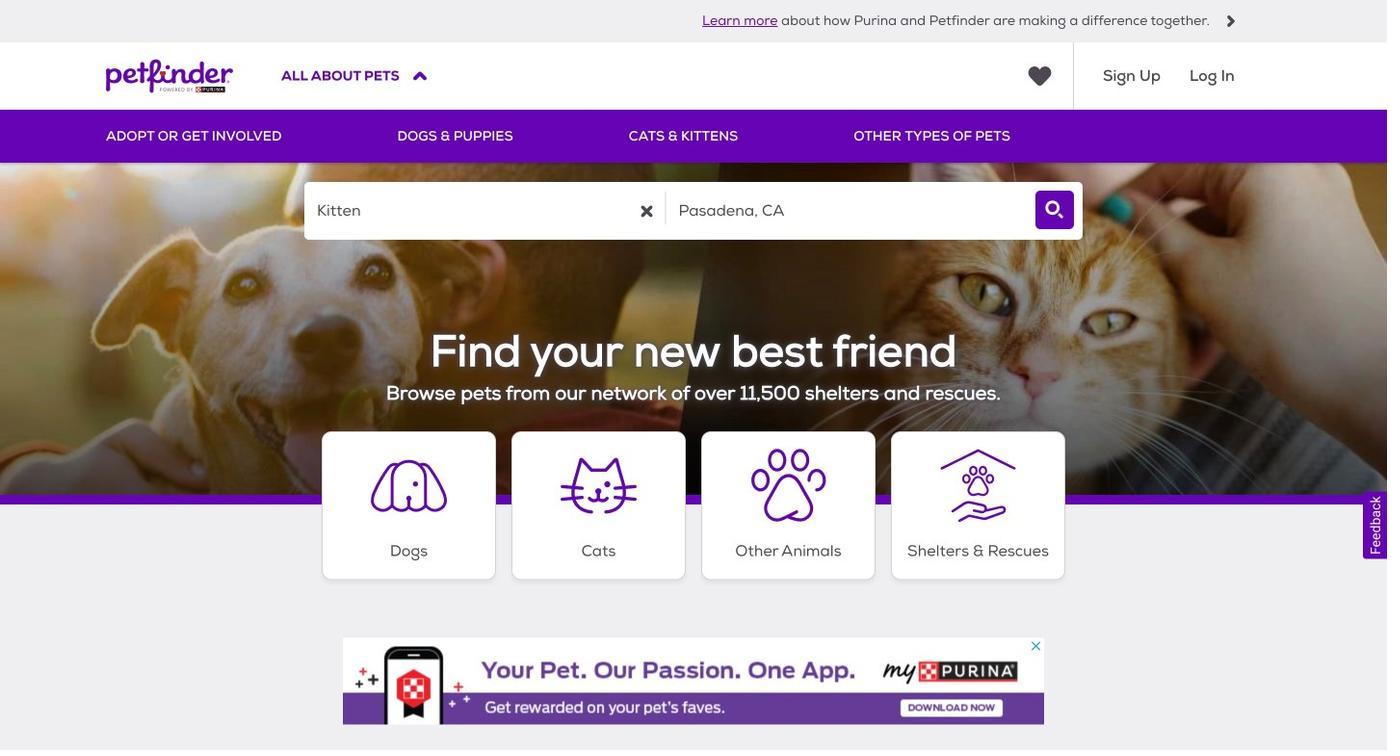 Task type: describe. For each thing, give the bounding box(es) containing it.
primary element
[[106, 110, 1282, 163]]

petfinder logo image
[[106, 42, 233, 110]]



Task type: locate. For each thing, give the bounding box(es) containing it.
advertisement element
[[343, 639, 1045, 725]]

Enter City, State, or ZIP text field
[[666, 182, 1027, 240]]

Search Terrier, Kitten, etc. text field
[[305, 182, 665, 240]]

9c2b2 image
[[1226, 15, 1238, 27]]



Task type: vqa. For each thing, say whether or not it's contained in the screenshot.
Primary ELEMENT
yes



